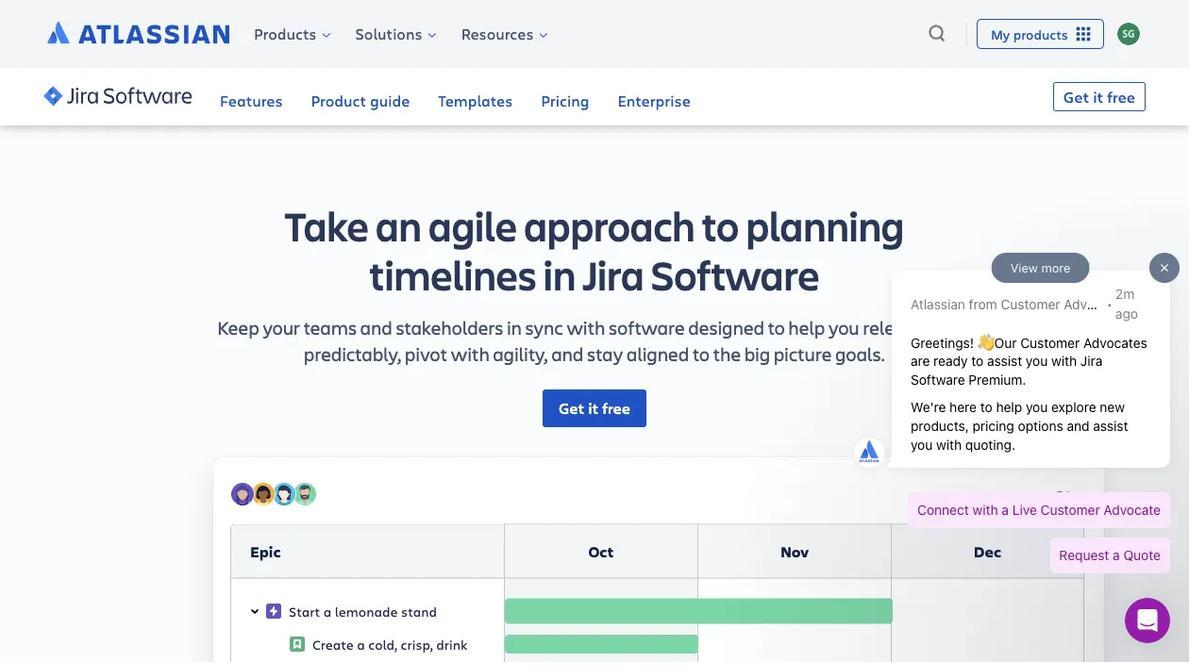 Task type: describe. For each thing, give the bounding box(es) containing it.
goals.
[[835, 341, 885, 366]]

restart demo button
[[944, 482, 1087, 517]]

an
[[376, 198, 422, 253]]

resources link
[[448, 20, 557, 48]]

sam green image
[[1117, 23, 1140, 45]]

it for the leftmost "get it free" link
[[588, 398, 599, 418]]

help
[[789, 315, 825, 340]]

take
[[285, 198, 369, 253]]

restart
[[955, 491, 1004, 508]]

1 horizontal spatial with
[[567, 315, 605, 340]]

take an agile approach to planning timelines in jira software
[[285, 198, 904, 302]]

collection of user avatars showing team members image
[[230, 482, 317, 507]]

1 vertical spatial dialog
[[1125, 598, 1170, 644]]

create
[[312, 636, 354, 654]]

epic
[[250, 541, 281, 562]]

in inside keep your teams and stakeholders in sync with software designed to help you release more predictably, pivot with agility, and stay aligned to the big picture goals.
[[507, 315, 522, 340]]

demo
[[1008, 491, 1046, 508]]

timelines
[[370, 247, 537, 302]]

product guide link
[[311, 68, 410, 125]]

solutions
[[355, 24, 422, 44]]

stakeholders
[[396, 315, 504, 340]]

features link
[[220, 68, 283, 125]]

solutions link
[[342, 20, 446, 48]]

release
[[863, 315, 924, 340]]

0 horizontal spatial and
[[360, 315, 392, 340]]

predictably,
[[304, 341, 402, 366]]

stay
[[587, 341, 623, 366]]

get for the leftmost "get it free" link
[[559, 398, 584, 418]]

1 horizontal spatial and
[[551, 341, 584, 366]]

pricing link
[[541, 68, 589, 125]]

your
[[263, 315, 300, 340]]

stand
[[401, 603, 437, 620]]

free for "get it free" link to the right
[[1107, 86, 1135, 107]]

sync
[[525, 315, 563, 340]]

crisp,
[[401, 636, 433, 654]]

products link
[[241, 20, 340, 48]]

features
[[220, 90, 283, 110]]

templates link
[[438, 68, 513, 125]]

it for "get it free" link to the right
[[1093, 86, 1103, 107]]

product
[[311, 90, 366, 110]]

the
[[713, 341, 741, 366]]

to inside take an agile approach to planning timelines in jira software
[[702, 198, 739, 253]]

resources
[[461, 24, 534, 44]]



Task type: locate. For each thing, give the bounding box(es) containing it.
0 vertical spatial get it free link
[[1053, 82, 1146, 111]]

app switcher image
[[1073, 24, 1094, 44]]

get it free
[[1063, 86, 1135, 107], [559, 398, 630, 418]]

start
[[289, 603, 320, 620]]

a
[[323, 603, 331, 620], [357, 636, 365, 654]]

1 horizontal spatial it
[[1093, 86, 1103, 107]]

a for create
[[357, 636, 365, 654]]

in left jira
[[543, 247, 576, 302]]

agility,
[[493, 341, 548, 366]]

create a cold, crisp, drink button
[[284, 634, 504, 655]]

enterprise link
[[618, 68, 691, 125]]

with down stakeholders
[[451, 341, 490, 366]]

products
[[254, 24, 317, 44]]

and up predictably,
[[360, 315, 392, 340]]

dec
[[974, 541, 1001, 562]]

a right start
[[323, 603, 331, 620]]

get it free for the leftmost "get it free" link
[[559, 398, 630, 418]]

oct
[[588, 541, 614, 562]]

free down the sam green image
[[1107, 86, 1135, 107]]

pricing
[[541, 90, 589, 110]]

0 horizontal spatial in
[[507, 315, 522, 340]]

planning
[[746, 198, 904, 253]]

1 vertical spatial get
[[559, 398, 584, 418]]

guide
[[370, 90, 410, 110]]

story. image
[[290, 637, 305, 652]]

0 horizontal spatial with
[[451, 341, 490, 366]]

0 vertical spatial dialog
[[840, 249, 1180, 593]]

0 horizontal spatial get it free link
[[543, 390, 646, 427]]

0 vertical spatial a
[[323, 603, 331, 620]]

it down the app switcher icon
[[1093, 86, 1103, 107]]

and down sync
[[551, 341, 584, 366]]

get
[[1063, 86, 1089, 107], [559, 398, 584, 418]]

get it free link
[[1053, 82, 1146, 111], [543, 390, 646, 427]]

0 horizontal spatial it
[[588, 398, 599, 418]]

0 vertical spatial to
[[702, 198, 739, 253]]

2 vertical spatial to
[[693, 341, 710, 366]]

1 vertical spatial free
[[602, 398, 630, 418]]

atlassian logo image
[[47, 21, 229, 44]]

get it free down stay
[[559, 398, 630, 418]]

keep
[[217, 315, 259, 340]]

to
[[702, 198, 739, 253], [768, 315, 785, 340], [693, 341, 710, 366]]

nov
[[780, 541, 809, 562]]

drink
[[436, 636, 468, 654]]

with
[[567, 315, 605, 340], [451, 341, 490, 366]]

keep your teams and stakeholders in sync with software designed to help you release more predictably, pivot with agility, and stay aligned to the big picture goals.
[[217, 315, 972, 366]]

start a lemonade stand
[[289, 603, 437, 620]]

get it free link down the app switcher icon
[[1053, 82, 1146, 111]]

with up stay
[[567, 315, 605, 340]]

free for the leftmost "get it free" link
[[602, 398, 630, 418]]

get for "get it free" link to the right
[[1063, 86, 1089, 107]]

in
[[543, 247, 576, 302], [507, 315, 522, 340]]

teams
[[304, 315, 357, 340]]

get down the app switcher icon
[[1063, 86, 1089, 107]]

0 horizontal spatial free
[[602, 398, 630, 418]]

software
[[651, 247, 819, 302]]

0 vertical spatial free
[[1107, 86, 1135, 107]]

1 horizontal spatial a
[[357, 636, 365, 654]]

1 vertical spatial in
[[507, 315, 522, 340]]

get it free link down stay
[[543, 390, 646, 427]]

0 horizontal spatial a
[[323, 603, 331, 620]]

more
[[928, 315, 972, 340]]

designed
[[688, 315, 764, 340]]

get it free down the app switcher icon
[[1063, 86, 1135, 107]]

software
[[609, 315, 685, 340]]

and
[[360, 315, 392, 340], [551, 341, 584, 366]]

jira
[[583, 247, 644, 302]]

1 vertical spatial it
[[588, 398, 599, 418]]

0 vertical spatial in
[[543, 247, 576, 302]]

dialog
[[840, 249, 1180, 593], [1125, 598, 1170, 644]]

agile
[[428, 198, 517, 253]]

create a cold, crisp, drink
[[312, 636, 468, 654]]

1 horizontal spatial get it free
[[1063, 86, 1135, 107]]

big
[[745, 341, 770, 366]]

0 vertical spatial get it free
[[1063, 86, 1135, 107]]

0 vertical spatial it
[[1093, 86, 1103, 107]]

free
[[1107, 86, 1135, 107], [602, 398, 630, 418]]

start a lemonade stand button
[[238, 599, 496, 624]]

1 vertical spatial and
[[551, 341, 584, 366]]

lemonade
[[335, 603, 398, 620]]

you
[[829, 315, 860, 340]]

1 vertical spatial with
[[451, 341, 490, 366]]

0 vertical spatial get
[[1063, 86, 1089, 107]]

0 vertical spatial and
[[360, 315, 392, 340]]

templates
[[438, 90, 513, 110]]

approach
[[524, 198, 695, 253]]

0 horizontal spatial get
[[559, 398, 584, 418]]

1 vertical spatial get it free link
[[543, 390, 646, 427]]

a left cold,
[[357, 636, 365, 654]]

aligned
[[627, 341, 689, 366]]

1 horizontal spatial in
[[543, 247, 576, 302]]

in inside take an agile approach to planning timelines in jira software
[[543, 247, 576, 302]]

get it free for "get it free" link to the right
[[1063, 86, 1135, 107]]

picture
[[774, 341, 832, 366]]

in up agility,
[[507, 315, 522, 340]]

restart demo
[[955, 491, 1046, 508]]

epic. image
[[266, 604, 281, 619]]

free down stay
[[602, 398, 630, 418]]

product guide
[[311, 90, 410, 110]]

enterprise
[[618, 90, 691, 110]]

it
[[1093, 86, 1103, 107], [588, 398, 599, 418]]

it down stay
[[588, 398, 599, 418]]

get down keep your teams and stakeholders in sync with software designed to help you release more predictably, pivot with agility, and stay aligned to the big picture goals.
[[559, 398, 584, 418]]

1 vertical spatial get it free
[[559, 398, 630, 418]]

cold,
[[368, 636, 397, 654]]

pivot
[[405, 341, 447, 366]]

1 vertical spatial to
[[768, 315, 785, 340]]

1 horizontal spatial get it free link
[[1053, 82, 1146, 111]]

a for start
[[323, 603, 331, 620]]

1 horizontal spatial get
[[1063, 86, 1089, 107]]

1 vertical spatial a
[[357, 636, 365, 654]]

1 horizontal spatial free
[[1107, 86, 1135, 107]]

0 horizontal spatial get it free
[[559, 398, 630, 418]]

0 vertical spatial with
[[567, 315, 605, 340]]



Task type: vqa. For each thing, say whether or not it's contained in the screenshot.
it for get it free link to the bottom
yes



